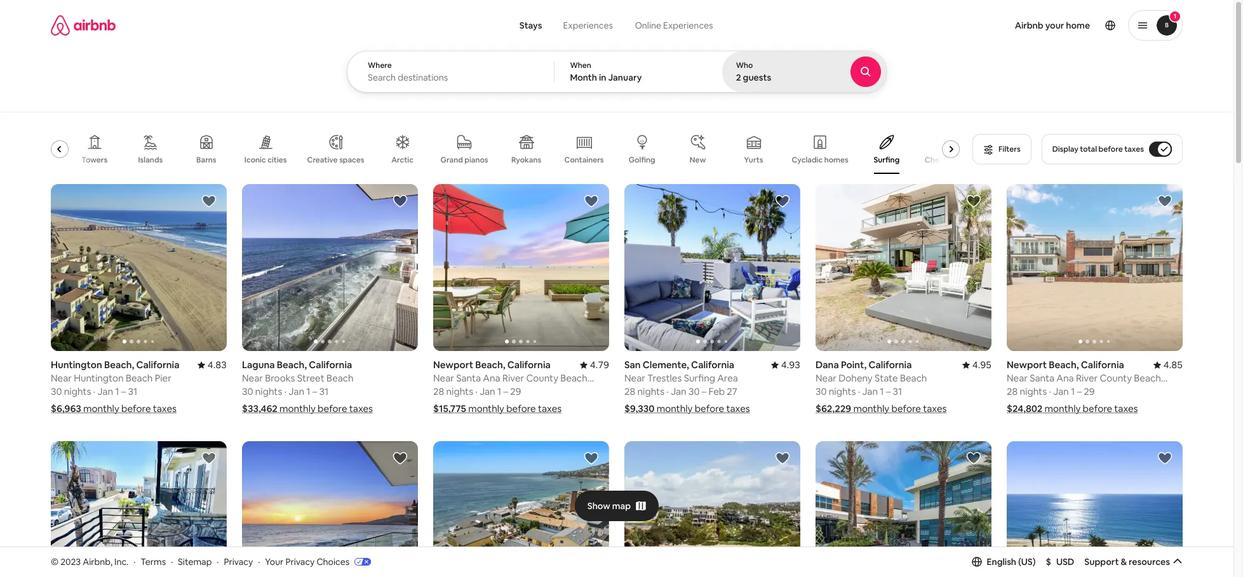 Task type: describe. For each thing, give the bounding box(es) containing it.
30 for $6,963
[[51, 386, 62, 398]]

· inside the 28 nights · jan 1 – 29 $15,775 monthly before taxes
[[475, 386, 478, 398]]

0 horizontal spatial add to wishlist: newport beach, california image
[[201, 451, 217, 466]]

add to wishlist: newport beach, california image
[[1158, 194, 1173, 209]]

– inside 28 nights · jan 1 – 29 $24,802 monthly before taxes
[[1077, 386, 1082, 398]]

iconic cities
[[245, 155, 287, 165]]

jetties for $24,802
[[1031, 384, 1061, 397]]

$ usd
[[1046, 556, 1075, 568]]

$9,330
[[625, 403, 655, 415]]

display total before taxes
[[1053, 144, 1144, 154]]

state
[[875, 372, 898, 384]]

taxes inside 'laguna beach, california near brooks street beach 30 nights · jan 1 – 31 $33,462 monthly before taxes'
[[349, 403, 373, 415]]

what can we help you find? tab list
[[509, 13, 624, 38]]

jan for huntington
[[97, 386, 113, 398]]

4.93
[[781, 359, 801, 371]]

doheny
[[839, 372, 873, 384]]

county for 28 nights · jan 1 – 29 $24,802 monthly before taxes
[[1100, 372, 1132, 384]]

guests
[[743, 72, 771, 83]]

spaces
[[339, 155, 364, 165]]

support & resources
[[1085, 556, 1170, 568]]

your
[[265, 556, 284, 568]]

28 inside san clemente, california near trestles surfing area 28 nights · jan 30 – feb 27 $9,330 monthly before taxes
[[625, 386, 636, 398]]

30 for $62,229
[[816, 386, 827, 398]]

arctic
[[392, 155, 414, 165]]

california for $62,229
[[869, 359, 912, 371]]

1 privacy from the left
[[224, 556, 253, 568]]

surfing inside "group"
[[874, 155, 900, 165]]

english
[[987, 556, 1017, 568]]

in
[[599, 72, 606, 83]]

· inside 28 nights · jan 1 – 29 $24,802 monthly before taxes
[[1049, 386, 1051, 398]]

28 nights · jan 1 – 29 $24,802 monthly before taxes
[[1007, 386, 1138, 415]]

1 inside the 28 nights · jan 1 – 29 $15,775 monthly before taxes
[[497, 386, 501, 398]]

experiences button
[[552, 13, 624, 38]]

1 add to wishlist: laguna beach, california image from the top
[[393, 194, 408, 209]]

before inside dana point, california near doheny state beach 30 nights · jan 1 – 31 $62,229 monthly before taxes
[[892, 403, 921, 415]]

before inside button
[[1099, 144, 1123, 154]]

1 button
[[1128, 10, 1183, 41]]

nights for dana
[[829, 386, 856, 398]]

nights inside 28 nights · jan 1 – 29 $24,802 monthly before taxes
[[1020, 386, 1047, 398]]

before inside 28 nights · jan 1 – 29 $24,802 monthly before taxes
[[1083, 403, 1113, 415]]

terms · sitemap · privacy
[[141, 556, 253, 568]]

airbnb your home
[[1015, 20, 1090, 31]]

$24,802
[[1007, 403, 1043, 415]]

cycladic homes
[[792, 155, 849, 165]]

6 near from the left
[[1007, 372, 1028, 384]]

stays tab panel
[[347, 51, 922, 93]]

before inside the 28 nights · jan 1 – 29 $15,775 monthly before taxes
[[507, 403, 536, 415]]

show
[[588, 500, 610, 512]]

– for san
[[702, 386, 707, 398]]

beach inside 'laguna beach, california near brooks street beach 30 nights · jan 1 – 31 $33,462 monthly before taxes'
[[327, 372, 354, 384]]

31 for street
[[319, 386, 329, 398]]

2 horizontal spatial add to wishlist: newport beach, california image
[[775, 451, 790, 466]]

golfing
[[629, 155, 655, 165]]

huntington beach, california near huntington beach pier 30 nights · jan 1 – 31 $6,963 monthly before taxes
[[51, 359, 179, 415]]

filters button
[[973, 134, 1032, 165]]

county for 28 nights · jan 1 – 29 $15,775 monthly before taxes
[[526, 372, 558, 384]]

san
[[625, 359, 641, 371]]

before inside san clemente, california near trestles surfing area 28 nights · jan 30 – feb 27 $9,330 monthly before taxes
[[695, 403, 724, 415]]

islands
[[138, 155, 163, 165]]

0 vertical spatial huntington
[[51, 359, 102, 371]]

near for $62,229
[[816, 372, 837, 384]]

support & resources button
[[1085, 556, 1183, 568]]

river up 28 nights · jan 1 – 29 $24,802 monthly before taxes
[[1076, 372, 1098, 384]]

nights for san
[[638, 386, 665, 398]]

barns
[[196, 155, 216, 165]]

california inside 'laguna beach, california near brooks street beach 30 nights · jan 1 – 31 $33,462 monthly before taxes'
[[309, 359, 352, 371]]

ana for $24,802
[[1057, 372, 1074, 384]]

where
[[368, 60, 392, 71]]

airbnb
[[1015, 20, 1044, 31]]

your privacy choices link
[[265, 556, 371, 569]]

grand
[[441, 155, 463, 165]]

point,
[[841, 359, 867, 371]]

trestles
[[648, 372, 682, 384]]

beach, for $6,963
[[104, 359, 134, 371]]

monthly inside 28 nights · jan 1 – 29 $24,802 monthly before taxes
[[1045, 403, 1081, 415]]

0 horizontal spatial add to wishlist: san clemente, california image
[[775, 194, 790, 209]]

$62,229
[[816, 403, 852, 415]]

display total before taxes button
[[1042, 134, 1183, 165]]

4.83
[[208, 359, 227, 371]]

jetties for $15,775
[[457, 384, 487, 397]]

filters
[[999, 144, 1021, 154]]

experiences inside button
[[563, 20, 613, 31]]

area
[[717, 372, 738, 384]]

california for $15,775
[[508, 359, 551, 371]]

3 near from the left
[[433, 372, 454, 384]]

newport for 28 nights · jan 1 – 29 $24,802 monthly before taxes
[[1007, 359, 1047, 371]]

san clemente, california near trestles surfing area 28 nights · jan 30 – feb 27 $9,330 monthly before taxes
[[625, 359, 750, 415]]

31 for state
[[893, 386, 902, 398]]

before inside 'laguna beach, california near brooks street beach 30 nights · jan 1 – 31 $33,462 monthly before taxes'
[[318, 403, 347, 415]]

river up the 28 nights · jan 1 – 29 $15,775 monthly before taxes
[[503, 372, 524, 384]]

resources
[[1129, 556, 1170, 568]]

before inside huntington beach, california near huntington beach pier 30 nights · jan 1 – 31 $6,963 monthly before taxes
[[121, 403, 151, 415]]

dana
[[816, 359, 839, 371]]

santa for $15,775
[[456, 372, 481, 384]]

$15,775
[[433, 403, 466, 415]]

show map
[[588, 500, 631, 512]]

1 inside dana point, california near doheny state beach 30 nights · jan 1 – 31 $62,229 monthly before taxes
[[880, 386, 884, 398]]

home
[[1066, 20, 1090, 31]]

newport beach, california near santa ana river county beach river jetties for $15,775
[[433, 359, 588, 397]]

grand pianos
[[441, 155, 488, 165]]

nights for laguna
[[255, 386, 282, 398]]

kitchens
[[950, 155, 980, 165]]

©
[[51, 556, 59, 568]]

online experiences link
[[624, 13, 724, 38]]

cities
[[268, 155, 287, 165]]

1 inside 'laguna beach, california near brooks street beach 30 nights · jan 1 – 31 $33,462 monthly before taxes'
[[306, 386, 310, 398]]

profile element
[[744, 0, 1183, 51]]

cycladic
[[792, 155, 823, 165]]

taxes inside san clemente, california near trestles surfing area 28 nights · jan 30 – feb 27 $9,330 monthly before taxes
[[727, 403, 750, 415]]

5 beach from the left
[[1134, 372, 1161, 384]]

1 vertical spatial add to wishlist: huntington beach, california image
[[966, 451, 982, 466]]

river up $15,775
[[433, 384, 455, 397]]

0 vertical spatial add to wishlist: huntington beach, california image
[[201, 194, 217, 209]]

english (us) button
[[972, 556, 1036, 568]]

4.85
[[1164, 359, 1183, 371]]

your privacy choices
[[265, 556, 350, 568]]

dana point, california near doheny state beach 30 nights · jan 1 – 31 $62,229 monthly before taxes
[[816, 359, 947, 415]]

online
[[635, 20, 661, 31]]

taxes inside huntington beach, california near huntington beach pier 30 nights · jan 1 – 31 $6,963 monthly before taxes
[[153, 403, 177, 415]]

monthly inside san clemente, california near trestles surfing area 28 nights · jan 30 – feb 27 $9,330 monthly before taxes
[[657, 403, 693, 415]]

chef's
[[925, 155, 948, 165]]

Where field
[[368, 72, 534, 83]]

jan for laguna
[[289, 386, 304, 398]]

street
[[297, 372, 325, 384]]

1 inside huntington beach, california near huntington beach pier 30 nights · jan 1 – 31 $6,963 monthly before taxes
[[115, 386, 119, 398]]

ryokans
[[511, 155, 541, 165]]

· inside 'laguna beach, california near brooks street beach 30 nights · jan 1 – 31 $33,462 monthly before taxes'
[[284, 386, 287, 398]]

sitemap link
[[178, 556, 212, 568]]

$33,462
[[242, 403, 278, 415]]

3 beach from the left
[[561, 372, 588, 384]]



Task type: vqa. For each thing, say whether or not it's contained in the screenshot.


Task type: locate. For each thing, give the bounding box(es) containing it.
nights inside dana point, california near doheny state beach 30 nights · jan 1 – 31 $62,229 monthly before taxes
[[829, 386, 856, 398]]

stays
[[520, 20, 542, 31]]

30 inside san clemente, california near trestles surfing area 28 nights · jan 30 – feb 27 $9,330 monthly before taxes
[[689, 386, 700, 398]]

3 – from the left
[[504, 386, 508, 398]]

2 privacy from the left
[[286, 556, 315, 568]]

2 beach, from the left
[[277, 359, 307, 371]]

–
[[121, 386, 126, 398], [312, 386, 317, 398], [504, 386, 508, 398], [702, 386, 707, 398], [886, 386, 891, 398], [1077, 386, 1082, 398]]

taxes
[[1125, 144, 1144, 154], [153, 403, 177, 415], [349, 403, 373, 415], [538, 403, 562, 415], [727, 403, 750, 415], [923, 403, 947, 415], [1115, 403, 1138, 415]]

online experiences
[[635, 20, 713, 31]]

laguna
[[242, 359, 275, 371]]

30 for $33,462
[[242, 386, 253, 398]]

1 horizontal spatial newport beach, california near santa ana river county beach river jetties
[[1007, 359, 1161, 397]]

monthly down state
[[854, 403, 890, 415]]

1 inside 28 nights · jan 1 – 29 $24,802 monthly before taxes
[[1071, 386, 1075, 398]]

1 31 from the left
[[128, 386, 137, 398]]

2 newport beach, california near santa ana river county beach river jetties from the left
[[1007, 359, 1161, 397]]

6 – from the left
[[1077, 386, 1082, 398]]

california up state
[[869, 359, 912, 371]]

3 28 from the left
[[1007, 386, 1018, 398]]

near down dana on the bottom of the page
[[816, 372, 837, 384]]

2 nights from the left
[[255, 386, 282, 398]]

homes
[[824, 155, 849, 165]]

(us)
[[1018, 556, 1036, 568]]

add to wishlist: dana point, california image
[[966, 194, 982, 209]]

jan inside san clemente, california near trestles surfing area 28 nights · jan 30 – feb 27 $9,330 monthly before taxes
[[671, 386, 687, 398]]

surfing
[[874, 155, 900, 165], [684, 372, 715, 384]]

monthly right $6,963
[[83, 403, 119, 415]]

4.93 out of 5 average rating image
[[771, 359, 801, 371]]

nights down brooks on the left
[[255, 386, 282, 398]]

creative
[[307, 155, 338, 165]]

laguna beach, california near brooks street beach 30 nights · jan 1 – 31 $33,462 monthly before taxes
[[242, 359, 373, 415]]

29 for 28 nights · jan 1 – 29 $24,802 monthly before taxes
[[1084, 386, 1095, 398]]

beach right state
[[900, 372, 927, 384]]

beach right street
[[327, 372, 354, 384]]

1 29 from the left
[[510, 386, 521, 398]]

0 horizontal spatial add to wishlist: huntington beach, california image
[[201, 194, 217, 209]]

0 horizontal spatial newport beach, california near santa ana river county beach river jetties
[[433, 359, 588, 397]]

nights up $15,775
[[446, 386, 473, 398]]

2 30 from the left
[[242, 386, 253, 398]]

nights inside the 28 nights · jan 1 – 29 $15,775 monthly before taxes
[[446, 386, 473, 398]]

0 horizontal spatial 28
[[433, 386, 444, 398]]

29 inside 28 nights · jan 1 – 29 $24,802 monthly before taxes
[[1084, 386, 1095, 398]]

31
[[128, 386, 137, 398], [319, 386, 329, 398], [893, 386, 902, 398]]

4 beach from the left
[[900, 372, 927, 384]]

5 nights from the left
[[829, 386, 856, 398]]

terms link
[[141, 556, 166, 568]]

1 horizontal spatial santa
[[1030, 372, 1055, 384]]

5 monthly from the left
[[854, 403, 890, 415]]

january
[[608, 72, 642, 83]]

monthly down street
[[280, 403, 316, 415]]

0 horizontal spatial 29
[[510, 386, 521, 398]]

ana
[[483, 372, 500, 384], [1057, 372, 1074, 384]]

california up the 28 nights · jan 1 – 29 $15,775 monthly before taxes
[[508, 359, 551, 371]]

5 – from the left
[[886, 386, 891, 398]]

1 horizontal spatial jetties
[[1031, 384, 1061, 397]]

4 nights from the left
[[638, 386, 665, 398]]

28 inside the 28 nights · jan 1 – 29 $15,775 monthly before taxes
[[433, 386, 444, 398]]

nights down trestles
[[638, 386, 665, 398]]

28 up $24,802
[[1007, 386, 1018, 398]]

1 horizontal spatial add to wishlist: huntington beach, california image
[[966, 451, 982, 466]]

monthly inside the 28 nights · jan 1 – 29 $15,775 monthly before taxes
[[468, 403, 504, 415]]

1 vertical spatial add to wishlist: san clemente, california image
[[1158, 451, 1173, 466]]

pianos
[[465, 155, 488, 165]]

your
[[1046, 20, 1064, 31]]

nights up $6,963
[[64, 386, 91, 398]]

28 inside 28 nights · jan 1 – 29 $24,802 monthly before taxes
[[1007, 386, 1018, 398]]

privacy link
[[224, 556, 253, 568]]

month
[[570, 72, 597, 83]]

1 newport from the left
[[433, 359, 473, 371]]

6 monthly from the left
[[1045, 403, 1081, 415]]

monthly
[[83, 403, 119, 415], [280, 403, 316, 415], [468, 403, 504, 415], [657, 403, 693, 415], [854, 403, 890, 415], [1045, 403, 1081, 415]]

4 30 from the left
[[816, 386, 827, 398]]

iconic
[[245, 155, 266, 165]]

jetties up $24,802
[[1031, 384, 1061, 397]]

santa for $24,802
[[1030, 372, 1055, 384]]

28 for 28 nights · jan 1 – 29 $24,802 monthly before taxes
[[1007, 386, 1018, 398]]

add to wishlist: san clemente, california image
[[775, 194, 790, 209], [1158, 451, 1173, 466]]

who
[[736, 60, 753, 71]]

· inside dana point, california near doheny state beach 30 nights · jan 1 – 31 $62,229 monthly before taxes
[[858, 386, 860, 398]]

california inside huntington beach, california near huntington beach pier 30 nights · jan 1 – 31 $6,963 monthly before taxes
[[136, 359, 179, 371]]

0 vertical spatial add to wishlist: san clemente, california image
[[775, 194, 790, 209]]

add to wishlist: laguna beach, california image
[[584, 451, 599, 466]]

5 jan from the left
[[862, 386, 878, 398]]

towers
[[82, 155, 107, 165]]

30 inside dana point, california near doheny state beach 30 nights · jan 1 – 31 $62,229 monthly before taxes
[[816, 386, 827, 398]]

1 experiences from the left
[[563, 20, 613, 31]]

stays button
[[509, 13, 552, 38]]

4.85 out of 5 average rating image
[[1154, 359, 1183, 371]]

1 county from the left
[[526, 372, 558, 384]]

3 nights from the left
[[446, 386, 473, 398]]

$6,963
[[51, 403, 81, 415]]

jan inside huntington beach, california near huntington beach pier 30 nights · jan 1 – 31 $6,963 monthly before taxes
[[97, 386, 113, 398]]

2 beach from the left
[[327, 372, 354, 384]]

california for $6,963
[[136, 359, 179, 371]]

jan inside 28 nights · jan 1 – 29 $24,802 monthly before taxes
[[1054, 386, 1069, 398]]

4 beach, from the left
[[1049, 359, 1079, 371]]

group containing iconic cities
[[21, 125, 980, 174]]

– for dana
[[886, 386, 891, 398]]

28 up $9,330
[[625, 386, 636, 398]]

1 ana from the left
[[483, 372, 500, 384]]

2 jetties from the left
[[1031, 384, 1061, 397]]

2 santa from the left
[[1030, 372, 1055, 384]]

· inside san clemente, california near trestles surfing area 28 nights · jan 30 – feb 27 $9,330 monthly before taxes
[[667, 386, 669, 398]]

1 vertical spatial huntington
[[74, 372, 124, 384]]

jan for san
[[671, 386, 687, 398]]

santa up $24,802
[[1030, 372, 1055, 384]]

3 beach, from the left
[[475, 359, 505, 371]]

river
[[503, 372, 524, 384], [1076, 372, 1098, 384], [433, 384, 455, 397], [1007, 384, 1029, 397]]

pier
[[155, 372, 171, 384]]

0 horizontal spatial privacy
[[224, 556, 253, 568]]

creative spaces
[[307, 155, 364, 165]]

nights inside 'laguna beach, california near brooks street beach 30 nights · jan 1 – 31 $33,462 monthly before taxes'
[[255, 386, 282, 398]]

california up area
[[691, 359, 735, 371]]

feb
[[709, 386, 725, 398]]

6 california from the left
[[1081, 359, 1124, 371]]

privacy right your
[[286, 556, 315, 568]]

surfing left chef's
[[874, 155, 900, 165]]

taxes inside button
[[1125, 144, 1144, 154]]

nights for huntington
[[64, 386, 91, 398]]

1 beach, from the left
[[104, 359, 134, 371]]

4.79
[[590, 359, 609, 371]]

30 inside 'laguna beach, california near brooks street beach 30 nights · jan 1 – 31 $33,462 monthly before taxes'
[[242, 386, 253, 398]]

taxes inside dana point, california near doheny state beach 30 nights · jan 1 – 31 $62,229 monthly before taxes
[[923, 403, 947, 415]]

31 inside huntington beach, california near huntington beach pier 30 nights · jan 1 – 31 $6,963 monthly before taxes
[[128, 386, 137, 398]]

29
[[510, 386, 521, 398], [1084, 386, 1095, 398]]

2 add to wishlist: laguna beach, california image from the top
[[393, 451, 408, 466]]

31 for beach
[[128, 386, 137, 398]]

ana up the 28 nights · jan 1 – 29 $15,775 monthly before taxes
[[483, 372, 500, 384]]

30 up $6,963
[[51, 386, 62, 398]]

0 horizontal spatial county
[[526, 372, 558, 384]]

jetties up $15,775
[[457, 384, 487, 397]]

30 up $62,229
[[816, 386, 827, 398]]

add to wishlist: huntington beach, california image
[[201, 194, 217, 209], [966, 451, 982, 466]]

near for $6,963
[[51, 372, 72, 384]]

show map button
[[575, 491, 659, 521]]

english (us)
[[987, 556, 1036, 568]]

2 29 from the left
[[1084, 386, 1095, 398]]

monthly inside huntington beach, california near huntington beach pier 30 nights · jan 1 – 31 $6,963 monthly before taxes
[[83, 403, 119, 415]]

5 near from the left
[[816, 372, 837, 384]]

yurts
[[744, 155, 763, 165]]

newport beach, california near santa ana river county beach river jetties for $24,802
[[1007, 359, 1161, 397]]

experiences up when
[[563, 20, 613, 31]]

newport up $24,802
[[1007, 359, 1047, 371]]

29 for 28 nights · jan 1 – 29 $15,775 monthly before taxes
[[510, 386, 521, 398]]

beach, inside 'laguna beach, california near brooks street beach 30 nights · jan 1 – 31 $33,462 monthly before taxes'
[[277, 359, 307, 371]]

4.95 out of 5 average rating image
[[962, 359, 992, 371]]

4 california from the left
[[691, 359, 735, 371]]

beach, inside huntington beach, california near huntington beach pier 30 nights · jan 1 – 31 $6,963 monthly before taxes
[[104, 359, 134, 371]]

6 nights from the left
[[1020, 386, 1047, 398]]

near down "san"
[[625, 372, 645, 384]]

california up street
[[309, 359, 352, 371]]

2 experiences from the left
[[663, 20, 713, 31]]

30 inside huntington beach, california near huntington beach pier 30 nights · jan 1 – 31 $6,963 monthly before taxes
[[51, 386, 62, 398]]

jan inside 'laguna beach, california near brooks street beach 30 nights · jan 1 – 31 $33,462 monthly before taxes'
[[289, 386, 304, 398]]

beach down '4.79 out of 5 average rating' image
[[561, 372, 588, 384]]

&
[[1121, 556, 1127, 568]]

display
[[1053, 144, 1079, 154]]

jan for dana
[[862, 386, 878, 398]]

1 horizontal spatial newport
[[1007, 359, 1047, 371]]

1 newport beach, california near santa ana river county beach river jetties from the left
[[433, 359, 588, 397]]

28
[[433, 386, 444, 398], [625, 386, 636, 398], [1007, 386, 1018, 398]]

None search field
[[347, 0, 922, 93]]

0 horizontal spatial santa
[[456, 372, 481, 384]]

3 30 from the left
[[689, 386, 700, 398]]

– for huntington
[[121, 386, 126, 398]]

airbnb,
[[83, 556, 112, 568]]

0 horizontal spatial ana
[[483, 372, 500, 384]]

nights down the doheny
[[829, 386, 856, 398]]

1 inside dropdown button
[[1174, 12, 1177, 20]]

choices
[[317, 556, 350, 568]]

county up the 28 nights · jan 1 – 29 $15,775 monthly before taxes
[[526, 372, 558, 384]]

4.95
[[973, 359, 992, 371]]

29 inside the 28 nights · jan 1 – 29 $15,775 monthly before taxes
[[510, 386, 521, 398]]

near inside 'laguna beach, california near brooks street beach 30 nights · jan 1 – 31 $33,462 monthly before taxes'
[[242, 372, 263, 384]]

california for $9,330
[[691, 359, 735, 371]]

near up $24,802
[[1007, 372, 1028, 384]]

28 for 28 nights · jan 1 – 29 $15,775 monthly before taxes
[[433, 386, 444, 398]]

1 28 from the left
[[433, 386, 444, 398]]

near up $6,963
[[51, 372, 72, 384]]

1 horizontal spatial 31
[[319, 386, 329, 398]]

california up 28 nights · jan 1 – 29 $24,802 monthly before taxes
[[1081, 359, 1124, 371]]

1 horizontal spatial ana
[[1057, 372, 1074, 384]]

– inside 'laguna beach, california near brooks street beach 30 nights · jan 1 – 31 $33,462 monthly before taxes'
[[312, 386, 317, 398]]

2 near from the left
[[242, 372, 263, 384]]

1 jetties from the left
[[457, 384, 487, 397]]

county
[[526, 372, 558, 384], [1100, 372, 1132, 384]]

2 county from the left
[[1100, 372, 1132, 384]]

newport
[[433, 359, 473, 371], [1007, 359, 1047, 371]]

santa up $15,775
[[456, 372, 481, 384]]

1 beach from the left
[[126, 372, 153, 384]]

taxes inside 28 nights · jan 1 – 29 $24,802 monthly before taxes
[[1115, 403, 1138, 415]]

near for 27
[[625, 372, 645, 384]]

1 vertical spatial add to wishlist: laguna beach, california image
[[393, 451, 408, 466]]

privacy left your
[[224, 556, 253, 568]]

0 horizontal spatial newport
[[433, 359, 473, 371]]

map
[[612, 500, 631, 512]]

1 horizontal spatial 28
[[625, 386, 636, 398]]

monthly down trestles
[[657, 403, 693, 415]]

near down laguna
[[242, 372, 263, 384]]

county up 28 nights · jan 1 – 29 $24,802 monthly before taxes
[[1100, 372, 1132, 384]]

california for $24,802
[[1081, 359, 1124, 371]]

beach down 4.85 out of 5 average rating image
[[1134, 372, 1161, 384]]

0 horizontal spatial jetties
[[457, 384, 487, 397]]

ana up 28 nights · jan 1 – 29 $24,802 monthly before taxes
[[1057, 372, 1074, 384]]

4 jan from the left
[[671, 386, 687, 398]]

ana for $15,775
[[483, 372, 500, 384]]

28 nights · jan 1 – 29 $15,775 monthly before taxes
[[433, 386, 562, 415]]

27
[[727, 386, 737, 398]]

sitemap
[[178, 556, 212, 568]]

1 horizontal spatial 29
[[1084, 386, 1095, 398]]

2 newport from the left
[[1007, 359, 1047, 371]]

1 nights from the left
[[64, 386, 91, 398]]

near up $15,775
[[433, 372, 454, 384]]

– for laguna
[[312, 386, 317, 398]]

30 up $33,462
[[242, 386, 253, 398]]

chef's kitchens
[[925, 155, 980, 165]]

support
[[1085, 556, 1119, 568]]

add to wishlist: newport beach, california image
[[584, 194, 599, 209], [201, 451, 217, 466], [775, 451, 790, 466]]

beach inside dana point, california near doheny state beach 30 nights · jan 1 – 31 $62,229 monthly before taxes
[[900, 372, 927, 384]]

near inside dana point, california near doheny state beach 30 nights · jan 1 – 31 $62,229 monthly before taxes
[[816, 372, 837, 384]]

surfing up feb
[[684, 372, 715, 384]]

1 santa from the left
[[456, 372, 481, 384]]

1 – from the left
[[121, 386, 126, 398]]

© 2023 airbnb, inc. ·
[[51, 556, 136, 568]]

0 horizontal spatial experiences
[[563, 20, 613, 31]]

newport for 28 nights · jan 1 – 29 $15,775 monthly before taxes
[[433, 359, 473, 371]]

usd
[[1057, 556, 1075, 568]]

2 – from the left
[[312, 386, 317, 398]]

taxes inside the 28 nights · jan 1 – 29 $15,775 monthly before taxes
[[538, 403, 562, 415]]

2 31 from the left
[[319, 386, 329, 398]]

1 horizontal spatial surfing
[[874, 155, 900, 165]]

· inside huntington beach, california near huntington beach pier 30 nights · jan 1 – 31 $6,963 monthly before taxes
[[93, 386, 95, 398]]

31 inside 'laguna beach, california near brooks street beach 30 nights · jan 1 – 31 $33,462 monthly before taxes'
[[319, 386, 329, 398]]

1 vertical spatial surfing
[[684, 372, 715, 384]]

1 30 from the left
[[51, 386, 62, 398]]

airbnb your home link
[[1007, 12, 1098, 39]]

who 2 guests
[[736, 60, 771, 83]]

nights inside san clemente, california near trestles surfing area 28 nights · jan 30 – feb 27 $9,330 monthly before taxes
[[638, 386, 665, 398]]

3 california from the left
[[508, 359, 551, 371]]

beach
[[126, 372, 153, 384], [327, 372, 354, 384], [561, 372, 588, 384], [900, 372, 927, 384], [1134, 372, 1161, 384]]

newport up $15,775
[[433, 359, 473, 371]]

surfing inside san clemente, california near trestles surfing area 28 nights · jan 30 – feb 27 $9,330 monthly before taxes
[[684, 372, 715, 384]]

beach, for $15,775
[[475, 359, 505, 371]]

1 horizontal spatial county
[[1100, 372, 1132, 384]]

6 jan from the left
[[1054, 386, 1069, 398]]

when
[[570, 60, 591, 71]]

brooks
[[265, 372, 295, 384]]

2 california from the left
[[309, 359, 352, 371]]

none search field containing stays
[[347, 0, 922, 93]]

– inside the 28 nights · jan 1 – 29 $15,775 monthly before taxes
[[504, 386, 508, 398]]

1 horizontal spatial experiences
[[663, 20, 713, 31]]

2 ana from the left
[[1057, 372, 1074, 384]]

near for $33,462
[[242, 372, 263, 384]]

4.83 out of 5 average rating image
[[197, 359, 227, 371]]

1 california from the left
[[136, 359, 179, 371]]

jan
[[97, 386, 113, 398], [289, 386, 304, 398], [480, 386, 495, 398], [671, 386, 687, 398], [862, 386, 878, 398], [1054, 386, 1069, 398]]

2 28 from the left
[[625, 386, 636, 398]]

– inside dana point, california near doheny state beach 30 nights · jan 1 – 31 $62,229 monthly before taxes
[[886, 386, 891, 398]]

1 horizontal spatial privacy
[[286, 556, 315, 568]]

·
[[93, 386, 95, 398], [284, 386, 287, 398], [475, 386, 478, 398], [667, 386, 669, 398], [858, 386, 860, 398], [1049, 386, 1051, 398], [134, 556, 136, 568], [171, 556, 173, 568], [217, 556, 219, 568], [258, 556, 260, 568]]

3 monthly from the left
[[468, 403, 504, 415]]

near
[[51, 372, 72, 384], [242, 372, 263, 384], [433, 372, 454, 384], [625, 372, 645, 384], [816, 372, 837, 384], [1007, 372, 1028, 384]]

experiences right online at right top
[[663, 20, 713, 31]]

beach, for $24,802
[[1049, 359, 1079, 371]]

1 jan from the left
[[97, 386, 113, 398]]

4.79 out of 5 average rating image
[[580, 359, 609, 371]]

beach left "pier"
[[126, 372, 153, 384]]

2 jan from the left
[[289, 386, 304, 398]]

terms
[[141, 556, 166, 568]]

before
[[1099, 144, 1123, 154], [121, 403, 151, 415], [318, 403, 347, 415], [507, 403, 536, 415], [695, 403, 724, 415], [892, 403, 921, 415], [1083, 403, 1113, 415]]

28 up $15,775
[[433, 386, 444, 398]]

when month in january
[[570, 60, 642, 83]]

0 horizontal spatial surfing
[[684, 372, 715, 384]]

2 monthly from the left
[[280, 403, 316, 415]]

2 horizontal spatial 31
[[893, 386, 902, 398]]

4 near from the left
[[625, 372, 645, 384]]

beach inside huntington beach, california near huntington beach pier 30 nights · jan 1 – 31 $6,963 monthly before taxes
[[126, 372, 153, 384]]

4 – from the left
[[702, 386, 707, 398]]

2
[[736, 72, 741, 83]]

california inside dana point, california near doheny state beach 30 nights · jan 1 – 31 $62,229 monthly before taxes
[[869, 359, 912, 371]]

river up $24,802
[[1007, 384, 1029, 397]]

31 inside dana point, california near doheny state beach 30 nights · jan 1 – 31 $62,229 monthly before taxes
[[893, 386, 902, 398]]

– inside huntington beach, california near huntington beach pier 30 nights · jan 1 – 31 $6,963 monthly before taxes
[[121, 386, 126, 398]]

nights up $24,802
[[1020, 386, 1047, 398]]

monthly inside dana point, california near doheny state beach 30 nights · jan 1 – 31 $62,229 monthly before taxes
[[854, 403, 890, 415]]

monthly right $24,802
[[1045, 403, 1081, 415]]

1 near from the left
[[51, 372, 72, 384]]

0 horizontal spatial 31
[[128, 386, 137, 398]]

group
[[21, 125, 980, 174], [51, 184, 227, 351], [242, 184, 418, 351], [433, 184, 609, 351], [625, 184, 801, 351], [816, 184, 992, 351], [1007, 184, 1183, 351], [51, 442, 227, 578], [242, 442, 418, 578], [433, 442, 609, 578], [625, 442, 801, 578], [816, 442, 992, 578], [1007, 442, 1183, 578]]

1 horizontal spatial add to wishlist: san clemente, california image
[[1158, 451, 1173, 466]]

new
[[690, 155, 706, 165]]

3 jan from the left
[[480, 386, 495, 398]]

california inside san clemente, california near trestles surfing area 28 nights · jan 30 – feb 27 $9,330 monthly before taxes
[[691, 359, 735, 371]]

3 31 from the left
[[893, 386, 902, 398]]

add to wishlist: laguna beach, california image
[[393, 194, 408, 209], [393, 451, 408, 466]]

30 left feb
[[689, 386, 700, 398]]

beach,
[[104, 359, 134, 371], [277, 359, 307, 371], [475, 359, 505, 371], [1049, 359, 1079, 371]]

0 vertical spatial surfing
[[874, 155, 900, 165]]

1 horizontal spatial add to wishlist: newport beach, california image
[[584, 194, 599, 209]]

4 monthly from the left
[[657, 403, 693, 415]]

jan inside the 28 nights · jan 1 – 29 $15,775 monthly before taxes
[[480, 386, 495, 398]]

30
[[51, 386, 62, 398], [242, 386, 253, 398], [689, 386, 700, 398], [816, 386, 827, 398]]

monthly inside 'laguna beach, california near brooks street beach 30 nights · jan 1 – 31 $33,462 monthly before taxes'
[[280, 403, 316, 415]]

inc.
[[114, 556, 129, 568]]

nights inside huntington beach, california near huntington beach pier 30 nights · jan 1 – 31 $6,963 monthly before taxes
[[64, 386, 91, 398]]

0 vertical spatial add to wishlist: laguna beach, california image
[[393, 194, 408, 209]]

– inside san clemente, california near trestles surfing area 28 nights · jan 30 – feb 27 $9,330 monthly before taxes
[[702, 386, 707, 398]]

near inside san clemente, california near trestles surfing area 28 nights · jan 30 – feb 27 $9,330 monthly before taxes
[[625, 372, 645, 384]]

near inside huntington beach, california near huntington beach pier 30 nights · jan 1 – 31 $6,963 monthly before taxes
[[51, 372, 72, 384]]

containers
[[565, 155, 604, 165]]

california up "pier"
[[136, 359, 179, 371]]

monthly right $15,775
[[468, 403, 504, 415]]

5 california from the left
[[869, 359, 912, 371]]

jan inside dana point, california near doheny state beach 30 nights · jan 1 – 31 $62,229 monthly before taxes
[[862, 386, 878, 398]]

2 horizontal spatial 28
[[1007, 386, 1018, 398]]

1 monthly from the left
[[83, 403, 119, 415]]



